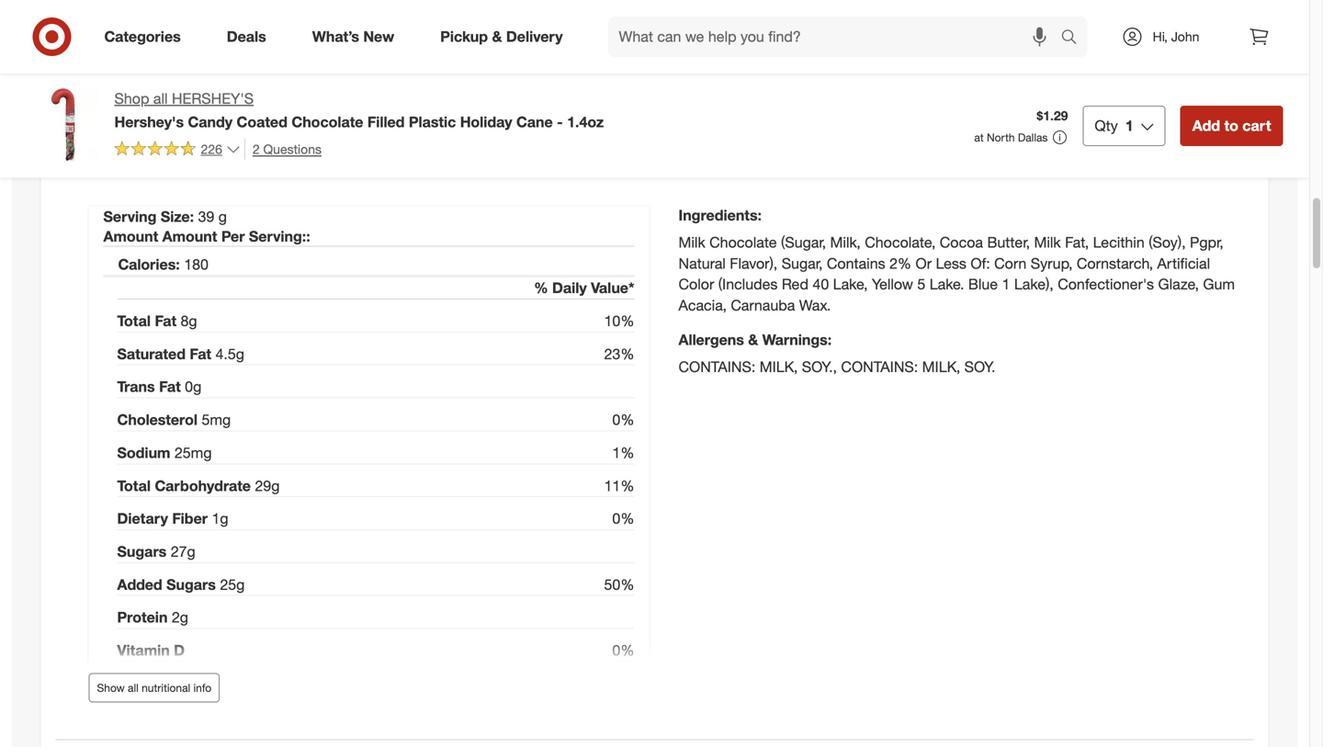 Task type: describe. For each thing, give the bounding box(es) containing it.
total carbohydrate 29 g
[[117, 477, 280, 495]]

john
[[1171, 28, 1199, 45]]

snack
[[380, 81, 414, 97]]

added
[[117, 575, 162, 593]]

artificial
[[1157, 254, 1210, 272]]

cholesterol 5 mg
[[117, 411, 231, 429]]

show all nutritional info
[[97, 681, 211, 695]]

christmas
[[122, 56, 180, 72]]

protein
[[117, 608, 168, 626]]

2%
[[889, 254, 912, 272]]

:
[[306, 227, 310, 245]]

would
[[512, 81, 547, 97]]

categories
[[104, 28, 181, 46]]

shop
[[114, 90, 149, 108]]

hi, john
[[1153, 28, 1199, 45]]

for
[[603, 81, 618, 97]]

candy for snack
[[342, 81, 377, 97]]

night
[[211, 81, 240, 97]]

1 vertical spatial 25
[[220, 575, 236, 593]]

1 vertical spatial sugars
[[166, 575, 216, 593]]

candy
[[188, 113, 233, 131]]

arrive
[[122, 81, 155, 97]]

g for 8
[[189, 312, 197, 330]]

& for warnings:
[[748, 331, 758, 349]]

0 horizontal spatial 5
[[202, 411, 210, 429]]

filled
[[227, 37, 255, 53]]

throughout
[[283, 56, 346, 72]]

serving
[[103, 208, 157, 226]]

dietary
[[117, 510, 168, 527]]

all for shop
[[153, 90, 168, 108]]

hi,
[[1153, 28, 1168, 45]]

total for total carbohydrate
[[117, 477, 151, 495]]

favors
[[543, 37, 577, 53]]

stuffers
[[236, 56, 279, 72]]

soy.
[[964, 358, 995, 376]]

amount amount per serving: :
[[103, 227, 310, 245]]

natural
[[679, 254, 726, 272]]

confectioner's
[[1058, 275, 1154, 293]]

1 horizontal spatial at
[[974, 130, 984, 144]]

g for 0
[[193, 378, 201, 396]]

at north dallas
[[974, 130, 1048, 144]]

the inside use plastic canes filled with milk chocolate candy treats as holiday party favors and christmas stocking stuffers throughout the season
[[349, 56, 368, 72]]

40
[[813, 275, 829, 293]]

hershey's
[[172, 90, 254, 108]]

add
[[1192, 117, 1220, 134]]

calories: 180
[[118, 255, 208, 273]]

questions
[[263, 141, 322, 157]]

chocolate
[[292, 113, 363, 131]]

use
[[122, 37, 145, 53]]

north
[[987, 130, 1015, 144]]

trans
[[117, 378, 155, 396]]

per
[[221, 227, 245, 245]]

soy.,
[[802, 358, 837, 376]]

shop all hershey's hershey's candy coated chocolate filled plastic holiday cane - 1.4oz
[[114, 90, 604, 131]]

all for show
[[128, 681, 139, 695]]

blue
[[968, 275, 998, 293]]

27
[[171, 543, 187, 560]]

grinch
[[471, 81, 509, 97]]

show all nutritional info button
[[89, 673, 220, 702]]

fat for saturated fat
[[190, 345, 211, 363]]

g for 25
[[236, 575, 245, 593]]

treats
[[411, 37, 444, 53]]

2 questions link
[[244, 139, 322, 160]]

-
[[557, 113, 563, 131]]

deals
[[227, 28, 266, 46]]

1 amount from the left
[[103, 227, 158, 245]]

pickup & delivery link
[[425, 17, 586, 57]]

1%
[[612, 444, 634, 462]]

and
[[581, 37, 603, 53]]

$1.29
[[1037, 108, 1068, 124]]

deals link
[[211, 17, 289, 57]]

2 horizontal spatial milk
[[1034, 233, 1061, 251]]

holiday
[[460, 113, 512, 131]]

chocolate for a
[[281, 81, 338, 97]]

or
[[916, 254, 932, 272]]

nutritional
[[142, 681, 190, 695]]

(includes
[[718, 275, 778, 293]]

11%
[[604, 477, 634, 495]]

8
[[181, 312, 189, 330]]

red
[[782, 275, 809, 293]]

contains
[[827, 254, 885, 272]]

0 horizontal spatial 1
[[212, 510, 220, 527]]

dietary fiber 1 g
[[117, 510, 228, 527]]

glaze,
[[1158, 275, 1199, 293]]

(sugar,
[[781, 233, 826, 251]]

2 amount from the left
[[162, 227, 217, 245]]

serving size: 39 g
[[103, 208, 227, 226]]

added sugars 25 g
[[117, 575, 245, 593]]

serving:
[[249, 227, 306, 245]]

delivery
[[506, 28, 563, 46]]

g for 1
[[220, 510, 228, 527]]



Task type: vqa. For each thing, say whether or not it's contained in the screenshot.


Task type: locate. For each thing, give the bounding box(es) containing it.
chocolate up throughout
[[312, 37, 369, 53]]

0 vertical spatial all
[[153, 90, 168, 108]]

warnings:
[[762, 331, 832, 349]]

& inside allergens & warnings: contains: milk, soy., contains: milk, soy.
[[748, 331, 758, 349]]

1 horizontal spatial &
[[748, 331, 758, 349]]

dallas
[[1018, 130, 1048, 144]]

1 horizontal spatial info
[[193, 681, 211, 695]]

milk up throughout
[[285, 37, 309, 53]]

0 vertical spatial 1
[[1125, 117, 1134, 134]]

wax.
[[799, 296, 831, 314]]

info
[[154, 159, 185, 180], [193, 681, 211, 695]]

5 down or
[[917, 275, 926, 293]]

all inside shop all hershey's hershey's candy coated chocolate filled plastic holiday cane - 1.4oz
[[153, 90, 168, 108]]

cane
[[516, 113, 553, 131]]

qty 1
[[1095, 117, 1134, 134]]

lecithin
[[1093, 233, 1145, 251]]

milk, down warnings:
[[760, 358, 798, 376]]

1 vertical spatial at
[[974, 130, 984, 144]]

total
[[117, 312, 151, 330], [117, 477, 151, 495]]

(soy),
[[1149, 233, 1186, 251]]

1 horizontal spatial contains:
[[841, 358, 918, 376]]

0 horizontal spatial contains:
[[679, 358, 756, 376]]

size:
[[161, 208, 194, 226]]

info right label
[[154, 159, 185, 180]]

1 milk, from the left
[[760, 358, 798, 376]]

2 vertical spatial fat
[[159, 378, 181, 396]]

contains: right soy.,
[[841, 358, 918, 376]]

with for filled
[[258, 37, 282, 53]]

1 vertical spatial candy
[[342, 81, 377, 97]]

g for 39
[[218, 208, 227, 226]]

0 vertical spatial 25
[[174, 444, 191, 462]]

butter,
[[987, 233, 1030, 251]]

10%
[[604, 312, 634, 330]]

at right 'arrive'
[[159, 81, 170, 97]]

cart
[[1243, 117, 1271, 134]]

at left the north
[[974, 130, 984, 144]]

mg for sodium 25 mg
[[191, 444, 212, 462]]

1 horizontal spatial all
[[153, 90, 168, 108]]

gum
[[1203, 275, 1235, 293]]

0 horizontal spatial 25
[[174, 444, 191, 462]]

0 vertical spatial the
[[349, 56, 368, 72]]

1 inside ingredients: milk chocolate (sugar, milk, chocolate, cocoa butter, milk fat, lecithin (soy), pgpr, natural flavor), sugar, contains 2% or less of: corn syrup, cornstarch, artificial color (includes red 40 lake, yellow 5 lake. blue 1 lake), confectioner's glaze, gum acacia, carnauba wax.
[[1002, 275, 1010, 293]]

allergens & warnings: contains: milk, soy., contains: milk, soy.
[[679, 331, 995, 376]]

milk up natural
[[679, 233, 705, 251]]

total up saturated
[[117, 312, 151, 330]]

amount
[[103, 227, 158, 245], [162, 227, 217, 245]]

0 vertical spatial chocolate
[[312, 37, 369, 53]]

0 horizontal spatial the
[[349, 56, 368, 72]]

d
[[174, 641, 185, 659]]

with left a in the left top of the page
[[243, 81, 267, 97]]

1 horizontal spatial milk
[[679, 233, 705, 251]]

0 vertical spatial &
[[492, 28, 502, 46]]

candy inside use plastic canes filled with milk chocolate candy treats as holiday party favors and christmas stocking stuffers throughout the season
[[373, 37, 408, 53]]

carbohydrate
[[155, 477, 251, 495]]

fat for trans fat
[[159, 378, 181, 396]]

ingredients:
[[679, 206, 762, 224]]

0%
[[612, 411, 634, 429], [612, 510, 634, 527], [612, 641, 634, 659]]

1 horizontal spatial milk,
[[922, 358, 960, 376]]

info right nutritional at the left bottom of page
[[193, 681, 211, 695]]

season
[[371, 56, 412, 72]]

0 horizontal spatial milk
[[285, 37, 309, 53]]

milk, left soy.
[[922, 358, 960, 376]]

1 vertical spatial info
[[193, 681, 211, 695]]

holiday
[[464, 37, 505, 53]]

carnauba
[[731, 296, 795, 314]]

0 vertical spatial with
[[258, 37, 282, 53]]

1 vertical spatial &
[[748, 331, 758, 349]]

party
[[509, 37, 539, 53]]

2 vertical spatial 0%
[[612, 641, 634, 659]]

mg for cholesterol 5 mg
[[210, 411, 231, 429]]

milk up syrup,
[[1034, 233, 1061, 251]]

fat left 8
[[155, 312, 176, 330]]

4.5
[[215, 345, 236, 363]]

1.4oz
[[567, 113, 604, 131]]

0 vertical spatial total
[[117, 312, 151, 330]]

chocolate down throughout
[[281, 81, 338, 97]]

cornstarch,
[[1077, 254, 1153, 272]]

0% for g
[[612, 510, 634, 527]]

candy down use plastic canes filled with milk chocolate candy treats as holiday party favors and christmas stocking stuffers throughout the season
[[342, 81, 377, 97]]

add to cart
[[1192, 117, 1271, 134]]

0 vertical spatial at
[[159, 81, 170, 97]]

fat left 4.5
[[190, 345, 211, 363]]

categories link
[[89, 17, 204, 57]]

1 down "corn"
[[1002, 275, 1010, 293]]

candy for treats
[[373, 37, 408, 53]]

1 contains: from the left
[[679, 358, 756, 376]]

5 right cholesterol
[[202, 411, 210, 429]]

0 horizontal spatial at
[[159, 81, 170, 97]]

1 vertical spatial 1
[[1002, 275, 1010, 293]]

1 0% from the top
[[612, 411, 634, 429]]

all up hershey's
[[153, 90, 168, 108]]

pickup & delivery
[[440, 28, 563, 46]]

0 vertical spatial candy
[[373, 37, 408, 53]]

all right show
[[128, 681, 139, 695]]

0 vertical spatial 2
[[253, 141, 260, 157]]

cholesterol
[[117, 411, 198, 429]]

protein 2 g
[[117, 608, 188, 626]]

hershey's
[[114, 113, 184, 131]]

0 vertical spatial sugars
[[117, 543, 167, 560]]

3 0% from the top
[[612, 641, 634, 659]]

2 vertical spatial 1
[[212, 510, 220, 527]]

1 vertical spatial all
[[128, 681, 139, 695]]

allergens
[[679, 331, 744, 349]]

add to cart button
[[1180, 106, 1283, 146]]

all inside button
[[128, 681, 139, 695]]

g
[[218, 208, 227, 226], [189, 312, 197, 330], [236, 345, 244, 363], [193, 378, 201, 396], [271, 477, 280, 495], [220, 510, 228, 527], [187, 543, 195, 560], [236, 575, 245, 593], [180, 608, 188, 626]]

& left party
[[492, 28, 502, 46]]

saturated
[[117, 345, 186, 363]]

label info
[[103, 159, 185, 180]]

contains: down allergens
[[679, 358, 756, 376]]

chocolate up flavor),
[[709, 233, 777, 251]]

ingredients: milk chocolate (sugar, milk, chocolate, cocoa butter, milk fat, lecithin (soy), pgpr, natural flavor), sugar, contains 2% or less of: corn syrup, cornstarch, artificial color (includes red 40 lake, yellow 5 lake. blue 1 lake), confectioner's glaze, gum acacia, carnauba wax.
[[679, 206, 1235, 314]]

0 vertical spatial 0%
[[612, 411, 634, 429]]

50%
[[604, 575, 634, 593]]

sugars down 27
[[166, 575, 216, 593]]

2 down coated
[[253, 141, 260, 157]]

0 vertical spatial 5
[[917, 275, 926, 293]]

g for 29
[[271, 477, 280, 495]]

2 0% from the top
[[612, 510, 634, 527]]

1 vertical spatial 2
[[172, 608, 180, 626]]

what's new
[[312, 28, 394, 46]]

image of hershey's candy coated chocolate filled plastic holiday cane - 1.4oz image
[[26, 88, 100, 162]]

2 milk, from the left
[[922, 358, 960, 376]]

mg up carbohydrate
[[191, 444, 212, 462]]

1 vertical spatial fat
[[190, 345, 211, 363]]

1 right fiber
[[212, 510, 220, 527]]

what's
[[312, 28, 359, 46]]

saturated fat 4.5 g
[[117, 345, 244, 363]]

0 vertical spatial fat
[[155, 312, 176, 330]]

1 vertical spatial chocolate
[[281, 81, 338, 97]]

0
[[185, 378, 193, 396]]

milk
[[285, 37, 309, 53], [679, 233, 705, 251], [1034, 233, 1061, 251]]

39
[[198, 208, 214, 226]]

sugars down the dietary
[[117, 543, 167, 560]]

1 right 'qty'
[[1125, 117, 1134, 134]]

search button
[[1053, 17, 1097, 61]]

1 horizontal spatial the
[[449, 81, 467, 97]]

with for night
[[243, 81, 267, 97]]

2 vertical spatial chocolate
[[709, 233, 777, 251]]

amount down the size:
[[162, 227, 217, 245]]

chocolate inside use plastic canes filled with milk chocolate candy treats as holiday party favors and christmas stocking stuffers throughout the season
[[312, 37, 369, 53]]

fat left 0
[[159, 378, 181, 396]]

stocking
[[184, 56, 233, 72]]

with up stuffers
[[258, 37, 282, 53]]

1 horizontal spatial 5
[[917, 275, 926, 293]]

1 vertical spatial mg
[[191, 444, 212, 462]]

1 horizontal spatial 1
[[1002, 275, 1010, 293]]

total for total fat
[[117, 312, 151, 330]]

g for 4.5
[[236, 345, 244, 363]]

candy up season
[[373, 37, 408, 53]]

1 vertical spatial with
[[243, 81, 267, 97]]

show
[[97, 681, 125, 695]]

& down carnauba on the top of the page
[[748, 331, 758, 349]]

5
[[917, 275, 926, 293], [202, 411, 210, 429]]

What can we help you find? suggestions appear below search field
[[608, 17, 1065, 57]]

0 vertical spatial mg
[[210, 411, 231, 429]]

corn
[[994, 254, 1027, 272]]

milk,
[[830, 233, 861, 251]]

0 horizontal spatial 2
[[172, 608, 180, 626]]

flavor),
[[730, 254, 778, 272]]

mg right cholesterol
[[210, 411, 231, 429]]

a
[[271, 81, 278, 97]]

sugars
[[117, 543, 167, 560], [166, 575, 216, 593]]

0% down 50%
[[612, 641, 634, 659]]

fat for total fat
[[155, 312, 176, 330]]

5 inside ingredients: milk chocolate (sugar, milk, chocolate, cocoa butter, milk fat, lecithin (soy), pgpr, natural flavor), sugar, contains 2% or less of: corn syrup, cornstarch, artificial color (includes red 40 lake, yellow 5 lake. blue 1 lake), confectioner's glaze, gum acacia, carnauba wax.
[[917, 275, 926, 293]]

movie
[[173, 81, 208, 97]]

180
[[184, 255, 208, 273]]

coated
[[237, 113, 287, 131]]

0% down 11%
[[612, 510, 634, 527]]

% daily value*
[[534, 279, 634, 297]]

226 link
[[114, 139, 241, 161]]

trans fat 0 g
[[117, 378, 201, 396]]

info inside dropdown button
[[154, 159, 185, 180]]

1 vertical spatial the
[[449, 81, 467, 97]]

0% for mg
[[612, 411, 634, 429]]

info inside button
[[193, 681, 211, 695]]

chocolate,
[[865, 233, 936, 251]]

canes
[[189, 37, 224, 53]]

the right the even
[[449, 81, 467, 97]]

lake),
[[1014, 275, 1054, 293]]

the down "what's new"
[[349, 56, 368, 72]]

1 total from the top
[[117, 312, 151, 330]]

0 horizontal spatial info
[[154, 159, 185, 180]]

1 horizontal spatial amount
[[162, 227, 217, 245]]

1 vertical spatial 0%
[[612, 510, 634, 527]]

2 total from the top
[[117, 477, 151, 495]]

1 horizontal spatial 25
[[220, 575, 236, 593]]

2 up d at the bottom left
[[172, 608, 180, 626]]

with inside use plastic canes filled with milk chocolate candy treats as holiday party favors and christmas stocking stuffers throughout the season
[[258, 37, 282, 53]]

yellow
[[872, 275, 913, 293]]

sugar,
[[782, 254, 823, 272]]

23%
[[604, 345, 634, 363]]

1 horizontal spatial 2
[[253, 141, 260, 157]]

0 horizontal spatial &
[[492, 28, 502, 46]]

0 horizontal spatial all
[[128, 681, 139, 695]]

2 horizontal spatial 1
[[1125, 117, 1134, 134]]

contains:
[[679, 358, 756, 376], [841, 358, 918, 376]]

milk inside use plastic canes filled with milk chocolate candy treats as holiday party favors and christmas stocking stuffers throughout the season
[[285, 37, 309, 53]]

amount down serving
[[103, 227, 158, 245]]

1 vertical spatial 5
[[202, 411, 210, 429]]

total up the dietary
[[117, 477, 151, 495]]

plastic
[[409, 113, 456, 131]]

chocolate for milk
[[312, 37, 369, 53]]

0 vertical spatial info
[[154, 159, 185, 180]]

0 horizontal spatial milk,
[[760, 358, 798, 376]]

& for delivery
[[492, 28, 502, 46]]

0% up 1%
[[612, 411, 634, 429]]

to
[[1224, 117, 1238, 134]]

qty
[[1095, 117, 1118, 134]]

value*
[[591, 279, 634, 297]]

29
[[255, 477, 271, 495]]

0 horizontal spatial amount
[[103, 227, 158, 245]]

2 contains: from the left
[[841, 358, 918, 376]]

lake,
[[833, 275, 868, 293]]

chocolate inside ingredients: milk chocolate (sugar, milk, chocolate, cocoa butter, milk fat, lecithin (soy), pgpr, natural flavor), sugar, contains 2% or less of: corn syrup, cornstarch, artificial color (includes red 40 lake, yellow 5 lake. blue 1 lake), confectioner's glaze, gum acacia, carnauba wax.
[[709, 233, 777, 251]]

1 vertical spatial total
[[117, 477, 151, 495]]



